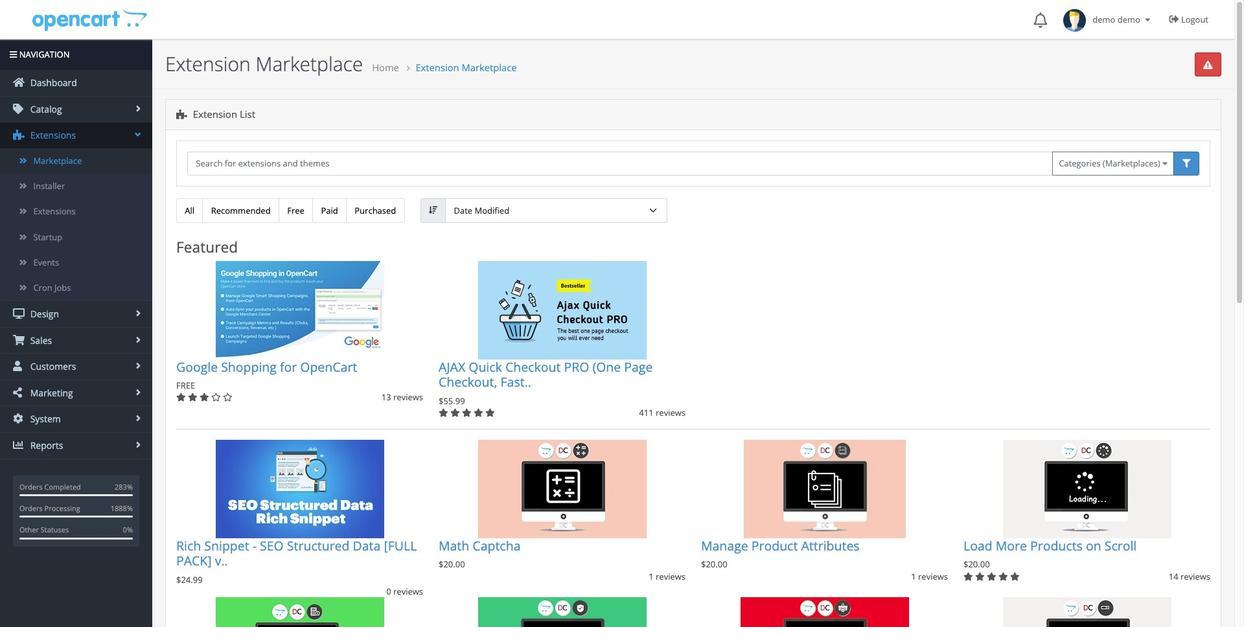 Task type: locate. For each thing, give the bounding box(es) containing it.
v..
[[215, 552, 228, 570]]

0 horizontal spatial marketplace
[[33, 155, 82, 167]]

1 horizontal spatial extension marketplace
[[416, 61, 517, 74]]

1 horizontal spatial $20.00
[[701, 559, 728, 571]]

all link
[[176, 198, 203, 223]]

opencart image
[[31, 7, 147, 31]]

shopping cart image
[[13, 335, 25, 345]]

marketing
[[28, 387, 73, 399]]

demo
[[1093, 14, 1116, 25], [1118, 14, 1141, 25]]

caret down image left filter "image"
[[1163, 160, 1168, 168]]

star image
[[176, 394, 186, 402], [200, 394, 209, 402], [211, 394, 221, 402], [462, 409, 472, 417], [485, 409, 495, 417], [1010, 573, 1020, 581]]

manage
[[701, 537, 748, 555]]

1 1 from the left
[[649, 571, 654, 582]]

more
[[996, 537, 1027, 555]]

2 horizontal spatial $20.00
[[964, 559, 990, 571]]

demo left sign out alt image
[[1118, 14, 1141, 25]]

bars image
[[10, 51, 17, 59]]

list
[[240, 108, 255, 121]]

1888%
[[111, 504, 133, 513]]

home
[[372, 61, 399, 74]]

completed
[[44, 482, 81, 492]]

1 horizontal spatial 1
[[911, 571, 916, 582]]

extensions down installer
[[33, 206, 76, 217]]

logout
[[1181, 14, 1209, 25]]

extensions link down installer
[[0, 199, 152, 225]]

0 horizontal spatial demo
[[1093, 14, 1116, 25]]

extension
[[165, 51, 251, 77], [416, 61, 459, 74], [193, 108, 237, 121]]

orders up other on the left of page
[[19, 504, 43, 513]]

0 vertical spatial orders
[[19, 482, 43, 492]]

orders completed
[[19, 482, 81, 492]]

0 vertical spatial caret down image
[[1143, 16, 1153, 24]]

captcha
[[473, 537, 521, 555]]

0 vertical spatial extensions
[[28, 129, 76, 142]]

extensions
[[28, 129, 76, 142], [33, 206, 76, 217]]

caret down image
[[1143, 16, 1153, 24], [1163, 160, 1168, 168]]

chart bar image
[[13, 440, 25, 450]]

cron jobs
[[33, 282, 71, 294]]

categories
[[1059, 158, 1101, 169]]

categories (marketplaces)
[[1059, 158, 1163, 169]]

other statuses
[[19, 525, 69, 535]]

$20.00 down manage
[[701, 559, 728, 571]]

1 horizontal spatial caret down image
[[1163, 160, 1168, 168]]

categories (marketplaces) button
[[1052, 151, 1175, 176]]

processing
[[44, 504, 80, 513]]

reviews
[[393, 392, 423, 403], [656, 407, 686, 419], [656, 571, 686, 582], [918, 571, 948, 582], [1181, 571, 1211, 582], [393, 586, 423, 598]]

free
[[176, 380, 195, 392]]

on
[[1086, 537, 1101, 555]]

dashboard link
[[0, 70, 152, 96]]

free
[[287, 205, 304, 216]]

extensions link
[[0, 123, 152, 148], [0, 199, 152, 225]]

1 vertical spatial extensions link
[[0, 199, 152, 225]]

14 reviews
[[1169, 571, 1211, 582]]

1 horizontal spatial demo
[[1118, 14, 1141, 25]]

0 horizontal spatial $20.00
[[439, 559, 465, 571]]

0 horizontal spatial caret down image
[[1143, 16, 1153, 24]]

cog image
[[13, 414, 25, 424]]

411
[[639, 407, 654, 419]]

$20.00 down the load
[[964, 559, 990, 571]]

$20.00
[[439, 559, 465, 571], [701, 559, 728, 571], [964, 559, 990, 571]]

sales link
[[0, 328, 152, 353]]

paid
[[321, 205, 338, 216]]

extension marketplace
[[165, 51, 363, 77], [416, 61, 517, 74]]

bell image
[[1034, 12, 1047, 28]]

paid link
[[312, 198, 347, 223]]

manage product attributes link
[[701, 537, 860, 555]]

startup link
[[0, 225, 152, 250]]

2 1 from the left
[[911, 571, 916, 582]]

load more products on scroll image
[[1003, 440, 1171, 539]]

orders
[[19, 482, 43, 492], [19, 504, 43, 513]]

2 orders from the top
[[19, 504, 43, 513]]

sort amount down image
[[429, 206, 437, 215]]

1 vertical spatial caret down image
[[1163, 160, 1168, 168]]

rich
[[176, 537, 201, 555]]

featured
[[176, 237, 238, 257]]

caret down image inside demo demo link
[[1143, 16, 1153, 24]]

extensions link down catalog link
[[0, 123, 152, 148]]

extension right home
[[416, 61, 459, 74]]

ajax quick checkout pro (one page checkout, fast.. image
[[478, 261, 646, 360]]

math captcha $20.00 1 reviews
[[439, 537, 686, 582]]

2 $20.00 from the left
[[701, 559, 728, 571]]

0 vertical spatial extensions link
[[0, 123, 152, 148]]

marketplace
[[256, 51, 363, 77], [462, 61, 517, 74], [33, 155, 82, 167]]

images to select dropdown options image
[[1003, 598, 1171, 627]]

demo right demo demo image
[[1093, 14, 1116, 25]]

home link
[[372, 61, 399, 74]]

$20.00 down math
[[439, 559, 465, 571]]

purchased link
[[346, 198, 405, 223]]

attributes
[[801, 537, 860, 555]]

installer
[[33, 180, 65, 192]]

13
[[382, 392, 391, 403]]

1 vertical spatial orders
[[19, 504, 43, 513]]

ajax quick checkout pro (one page checkout, fast.. link
[[439, 358, 653, 391]]

sales
[[28, 334, 52, 347]]

extensions down the 'catalog'
[[28, 129, 76, 142]]

$24.99
[[176, 574, 203, 586]]

manage product attributes $20.00 1 reviews
[[701, 537, 948, 582]]

(one
[[593, 358, 621, 376]]

customers
[[28, 361, 76, 373]]

reports
[[28, 439, 63, 452]]

demo demo
[[1086, 14, 1143, 25]]

catalog link
[[0, 96, 152, 122]]

1 horizontal spatial marketplace
[[256, 51, 363, 77]]

statuses
[[41, 525, 69, 535]]

0
[[386, 586, 391, 598]]

user image
[[13, 361, 25, 372]]

star image
[[188, 394, 197, 402], [223, 394, 232, 402], [439, 409, 448, 417], [450, 409, 460, 417], [474, 409, 483, 417], [964, 573, 973, 581], [975, 573, 985, 581], [987, 573, 996, 581], [999, 573, 1008, 581]]

marketing link
[[0, 380, 152, 406]]

283%
[[115, 482, 133, 492]]

0 horizontal spatial 1
[[649, 571, 654, 582]]

1 orders from the top
[[19, 482, 43, 492]]

pack]
[[176, 552, 212, 570]]

sign out alt image
[[1169, 14, 1179, 24]]

1 $20.00 from the left
[[439, 559, 465, 571]]

caret down image inside categories (marketplaces) button
[[1163, 160, 1168, 168]]

manage product attributes image
[[740, 440, 909, 539]]

caret down image left sign out alt image
[[1143, 16, 1153, 24]]

reviews for rich snippet - seo structured data [full pack] v..
[[393, 586, 423, 598]]

3 $20.00 from the left
[[964, 559, 990, 571]]

rich snippet - seo structured data [full pack] v.. $24.99
[[176, 537, 417, 586]]

411 reviews
[[639, 407, 686, 419]]

orders up 'orders processing'
[[19, 482, 43, 492]]

$20.00 inside load more products on scroll $20.00
[[964, 559, 990, 571]]

reports link
[[0, 433, 152, 459]]

checkout
[[505, 358, 561, 376]]

opencart
[[300, 358, 357, 376]]



Task type: vqa. For each thing, say whether or not it's contained in the screenshot.
Demo Demo on the right
yes



Task type: describe. For each thing, give the bounding box(es) containing it.
caret down image for demo demo
[[1143, 16, 1153, 24]]

rich snippet - seo structured data [full pack] v.. link
[[176, 537, 417, 570]]

google shopping for opencart link
[[176, 358, 357, 376]]

events link
[[0, 250, 152, 275]]

checkout,
[[439, 373, 497, 391]]

google
[[176, 358, 218, 376]]

installer link
[[0, 174, 152, 199]]

seo
[[260, 537, 284, 555]]

extension marketplace link
[[416, 61, 517, 74]]

1 demo from the left
[[1093, 14, 1116, 25]]

all
[[185, 205, 194, 216]]

caret down image for categories (marketplaces)
[[1163, 160, 1168, 168]]

demo demo image
[[1064, 9, 1086, 32]]

scroll
[[1105, 537, 1137, 555]]

0 horizontal spatial extension marketplace
[[165, 51, 363, 77]]

page
[[624, 358, 653, 376]]

in cart with plus and minus buttons image
[[740, 598, 909, 627]]

puzzle piece image
[[13, 130, 25, 140]]

google shopping for opencart free
[[176, 358, 357, 392]]

puzzle piece image
[[176, 110, 187, 119]]

purchased
[[355, 205, 396, 216]]

shopping
[[221, 358, 277, 376]]

recommended
[[211, 205, 271, 216]]

structured
[[287, 537, 350, 555]]

Search for extensions and themes text field
[[187, 151, 1053, 176]]

demo demo link
[[1057, 0, 1160, 39]]

free link
[[279, 198, 313, 223]]

google shopping for opencart image
[[215, 261, 384, 360]]

load more products on scroll link
[[964, 537, 1137, 555]]

math captcha link
[[439, 537, 521, 555]]

reviews inside math captcha $20.00 1 reviews
[[656, 571, 686, 582]]

orders for orders processing
[[19, 504, 43, 513]]

extension left list
[[193, 108, 237, 121]]

1 inside manage product attributes $20.00 1 reviews
[[911, 571, 916, 582]]

2 demo from the left
[[1118, 14, 1141, 25]]

share alt image
[[13, 387, 25, 398]]

orders for orders completed
[[19, 482, 43, 492]]

load
[[964, 537, 993, 555]]

marketplace link
[[0, 148, 152, 174]]

logout link
[[1160, 0, 1222, 39]]

2 horizontal spatial marketplace
[[462, 61, 517, 74]]

for
[[280, 358, 297, 376]]

cron jobs link
[[0, 275, 152, 301]]

fast..
[[501, 373, 531, 391]]

signature hash does not match! image
[[1204, 61, 1213, 69]]

reviews for google shopping for opencart
[[393, 392, 423, 403]]

1 extensions link from the top
[[0, 123, 152, 148]]

products
[[1030, 537, 1083, 555]]

math
[[439, 537, 469, 555]]

cron
[[33, 282, 52, 294]]

[full
[[384, 537, 417, 555]]

2 extensions link from the top
[[0, 199, 152, 225]]

extension list
[[190, 108, 255, 121]]

system
[[28, 413, 61, 425]]

-
[[253, 537, 257, 555]]

home image
[[13, 77, 25, 88]]

other
[[19, 525, 39, 535]]

$55.99
[[439, 395, 465, 407]]

recommended link
[[202, 198, 279, 223]]

14
[[1169, 571, 1179, 582]]

system link
[[0, 407, 152, 432]]

(marketplaces)
[[1103, 158, 1160, 169]]

quick
[[469, 358, 502, 376]]

tag image
[[13, 104, 25, 114]]

reviews for load more products on scroll
[[1181, 571, 1211, 582]]

1 vertical spatial extensions
[[33, 206, 76, 217]]

live price image
[[215, 598, 384, 627]]

product
[[752, 537, 798, 555]]

$20.00 inside manage product attributes $20.00 1 reviews
[[701, 559, 728, 571]]

ajax
[[439, 358, 465, 376]]

navigation
[[17, 49, 70, 60]]

pro
[[564, 358, 589, 376]]

math captcha image
[[478, 440, 646, 539]]

design
[[28, 308, 59, 320]]

rich snippet - seo structured data [full pack] v.. image
[[215, 440, 384, 539]]

0%
[[123, 525, 133, 535]]

1 inside math captcha $20.00 1 reviews
[[649, 571, 654, 582]]

filter image
[[1183, 160, 1191, 168]]

startup
[[33, 231, 62, 243]]

dashboard
[[28, 77, 77, 89]]

load more products on scroll $20.00
[[964, 537, 1137, 571]]

invisible captcha image
[[478, 598, 646, 627]]

reviews inside manage product attributes $20.00 1 reviews
[[918, 571, 948, 582]]

13 reviews
[[382, 392, 423, 403]]

reviews for ajax quick checkout pro (one page checkout, fast..
[[656, 407, 686, 419]]

desktop image
[[13, 309, 25, 319]]

jobs
[[54, 282, 71, 294]]

$20.00 inside math captcha $20.00 1 reviews
[[439, 559, 465, 571]]

data
[[353, 537, 381, 555]]

0 reviews
[[386, 586, 423, 598]]

design link
[[0, 301, 152, 327]]

extension up extension list on the top left of page
[[165, 51, 251, 77]]



